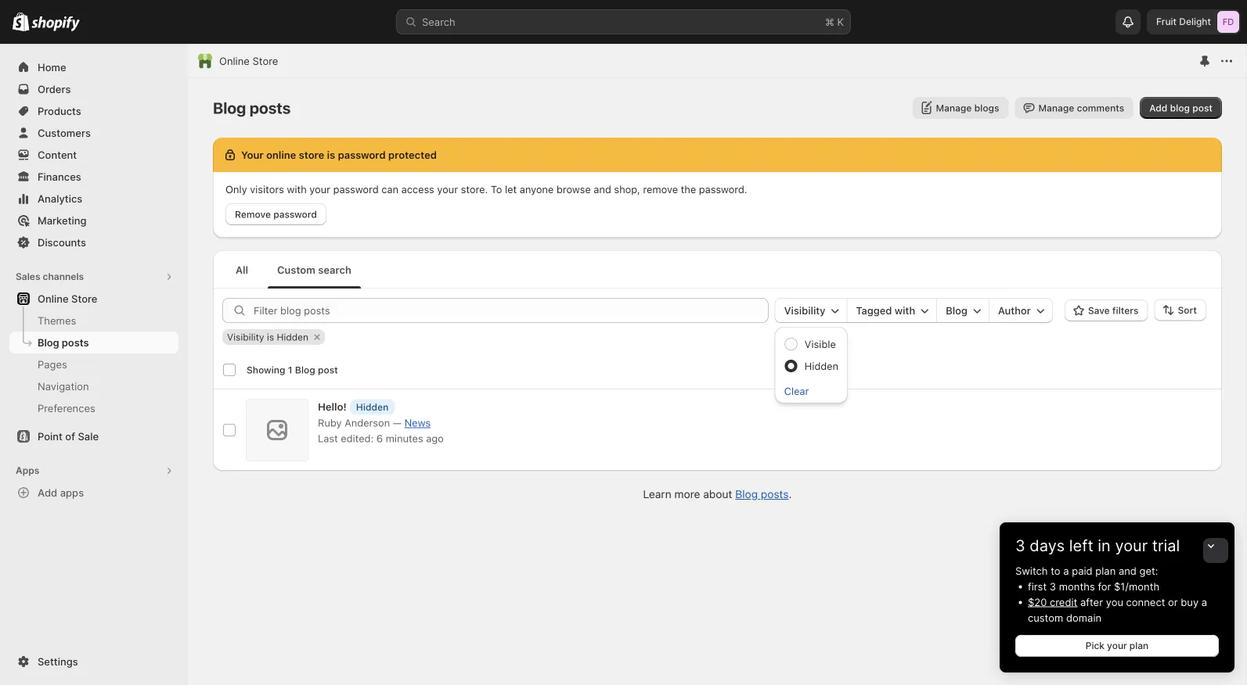 Task type: describe. For each thing, give the bounding box(es) containing it.
0 vertical spatial store
[[252, 55, 278, 67]]

settings link
[[9, 651, 178, 673]]

navigation link
[[9, 376, 178, 398]]

discounts link
[[9, 232, 178, 254]]

blog posts
[[38, 337, 89, 349]]

point of sale link
[[9, 426, 178, 448]]

sales
[[16, 271, 40, 283]]

point of sale
[[38, 431, 99, 443]]

k
[[837, 16, 844, 28]]

get:
[[1139, 565, 1158, 577]]

sales channels
[[16, 271, 84, 283]]

shopify image
[[31, 16, 80, 32]]

analytics
[[38, 193, 82, 205]]

point
[[38, 431, 63, 443]]

$20 credit link
[[1028, 597, 1077, 609]]

channels
[[43, 271, 84, 283]]

search
[[422, 16, 455, 28]]

trial
[[1152, 537, 1180, 556]]

0 vertical spatial plan
[[1095, 565, 1116, 577]]

posts
[[62, 337, 89, 349]]

themes
[[38, 315, 76, 327]]

products
[[38, 105, 81, 117]]

blog posts link
[[9, 332, 178, 354]]

0 horizontal spatial online
[[38, 293, 69, 305]]

1 vertical spatial store
[[71, 293, 97, 305]]

after
[[1080, 597, 1103, 609]]

of
[[65, 431, 75, 443]]

for
[[1098, 581, 1111, 593]]

settings
[[38, 656, 78, 668]]

in
[[1098, 537, 1111, 556]]

to
[[1051, 565, 1060, 577]]

⌘
[[825, 16, 834, 28]]

pick your plan link
[[1015, 636, 1219, 658]]

months
[[1059, 581, 1095, 593]]

3 inside dropdown button
[[1015, 537, 1025, 556]]

customers
[[38, 127, 91, 139]]

online store image
[[197, 53, 213, 69]]

orders link
[[9, 78, 178, 100]]

finances
[[38, 171, 81, 183]]

switch to a paid plan and get:
[[1015, 565, 1158, 577]]

content link
[[9, 144, 178, 166]]

1 horizontal spatial online store link
[[219, 53, 278, 69]]

left
[[1069, 537, 1093, 556]]

sale
[[78, 431, 99, 443]]

apps
[[16, 465, 39, 477]]

point of sale button
[[0, 426, 188, 448]]

customers link
[[9, 122, 178, 144]]

0 vertical spatial a
[[1063, 565, 1069, 577]]

⌘ k
[[825, 16, 844, 28]]

domain
[[1066, 612, 1102, 624]]

pick
[[1086, 641, 1105, 652]]

days
[[1030, 537, 1065, 556]]

preferences
[[38, 402, 95, 415]]

navigation
[[38, 380, 89, 393]]

home link
[[9, 56, 178, 78]]

themes link
[[9, 310, 178, 332]]

marketing link
[[9, 210, 178, 232]]

you
[[1106, 597, 1123, 609]]

first 3 months for $1/month
[[1028, 581, 1160, 593]]

products link
[[9, 100, 178, 122]]

1 horizontal spatial online
[[219, 55, 250, 67]]

credit
[[1050, 597, 1077, 609]]

0 horizontal spatial online store
[[38, 293, 97, 305]]



Task type: vqa. For each thing, say whether or not it's contained in the screenshot.
NAVIGATION
yes



Task type: locate. For each thing, give the bounding box(es) containing it.
your
[[1115, 537, 1148, 556], [1107, 641, 1127, 652]]

a right the buy
[[1202, 597, 1207, 609]]

1 vertical spatial online store
[[38, 293, 97, 305]]

finances link
[[9, 166, 178, 188]]

online store link down channels
[[9, 288, 178, 310]]

0 horizontal spatial 3
[[1015, 537, 1025, 556]]

add apps
[[38, 487, 84, 499]]

0 vertical spatial 3
[[1015, 537, 1025, 556]]

a inside after you connect or buy a custom domain
[[1202, 597, 1207, 609]]

1 vertical spatial your
[[1107, 641, 1127, 652]]

1 vertical spatial 3
[[1050, 581, 1056, 593]]

3
[[1015, 537, 1025, 556], [1050, 581, 1056, 593]]

your inside dropdown button
[[1115, 537, 1148, 556]]

3 days left in your trial element
[[1000, 564, 1235, 673]]

or
[[1168, 597, 1178, 609]]

sales channels button
[[9, 266, 178, 288]]

3 right first
[[1050, 581, 1056, 593]]

analytics link
[[9, 188, 178, 210]]

pick your plan
[[1086, 641, 1149, 652]]

$20 credit
[[1028, 597, 1077, 609]]

a
[[1063, 565, 1069, 577], [1202, 597, 1207, 609]]

0 vertical spatial online
[[219, 55, 250, 67]]

custom
[[1028, 612, 1063, 624]]

1 horizontal spatial a
[[1202, 597, 1207, 609]]

apps
[[60, 487, 84, 499]]

online store link right online store icon
[[219, 53, 278, 69]]

marketing
[[38, 215, 87, 227]]

1 horizontal spatial 3
[[1050, 581, 1056, 593]]

apps button
[[9, 460, 178, 482]]

pages
[[38, 359, 67, 371]]

plan
[[1095, 565, 1116, 577], [1130, 641, 1149, 652]]

online down sales channels
[[38, 293, 69, 305]]

1 vertical spatial a
[[1202, 597, 1207, 609]]

add
[[38, 487, 57, 499]]

a right to
[[1063, 565, 1069, 577]]

after you connect or buy a custom domain
[[1028, 597, 1207, 624]]

online right online store icon
[[219, 55, 250, 67]]

add apps button
[[9, 482, 178, 504]]

1 vertical spatial online
[[38, 293, 69, 305]]

0 horizontal spatial plan
[[1095, 565, 1116, 577]]

1 vertical spatial online store link
[[9, 288, 178, 310]]

first
[[1028, 581, 1047, 593]]

delight
[[1179, 16, 1211, 27]]

orders
[[38, 83, 71, 95]]

content
[[38, 149, 77, 161]]

0 horizontal spatial store
[[71, 293, 97, 305]]

0 horizontal spatial online store link
[[9, 288, 178, 310]]

fruit delight image
[[1217, 11, 1239, 33]]

online store down channels
[[38, 293, 97, 305]]

0 vertical spatial online store
[[219, 55, 278, 67]]

online store
[[219, 55, 278, 67], [38, 293, 97, 305]]

plan down after you connect or buy a custom domain
[[1130, 641, 1149, 652]]

your up and
[[1115, 537, 1148, 556]]

store right online store icon
[[252, 55, 278, 67]]

blog
[[38, 337, 59, 349]]

preferences link
[[9, 398, 178, 420]]

fruit
[[1156, 16, 1177, 27]]

1 horizontal spatial store
[[252, 55, 278, 67]]

buy
[[1181, 597, 1199, 609]]

plan up for
[[1095, 565, 1116, 577]]

online store link
[[219, 53, 278, 69], [9, 288, 178, 310]]

3 days left in your trial
[[1015, 537, 1180, 556]]

store
[[252, 55, 278, 67], [71, 293, 97, 305]]

switch
[[1015, 565, 1048, 577]]

online store right online store icon
[[219, 55, 278, 67]]

shopify image
[[13, 12, 29, 31]]

home
[[38, 61, 66, 73]]

connect
[[1126, 597, 1165, 609]]

1 horizontal spatial online store
[[219, 55, 278, 67]]

fruit delight
[[1156, 16, 1211, 27]]

paid
[[1072, 565, 1093, 577]]

store down sales channels button
[[71, 293, 97, 305]]

$20
[[1028, 597, 1047, 609]]

$1/month
[[1114, 581, 1160, 593]]

0 vertical spatial online store link
[[219, 53, 278, 69]]

1 vertical spatial plan
[[1130, 641, 1149, 652]]

and
[[1119, 565, 1137, 577]]

plan inside pick your plan link
[[1130, 641, 1149, 652]]

discounts
[[38, 236, 86, 249]]

your right 'pick'
[[1107, 641, 1127, 652]]

online
[[219, 55, 250, 67], [38, 293, 69, 305]]

3 left days
[[1015, 537, 1025, 556]]

1 horizontal spatial plan
[[1130, 641, 1149, 652]]

0 horizontal spatial a
[[1063, 565, 1069, 577]]

0 vertical spatial your
[[1115, 537, 1148, 556]]

3 days left in your trial button
[[1000, 523, 1235, 556]]

pages link
[[9, 354, 178, 376]]



